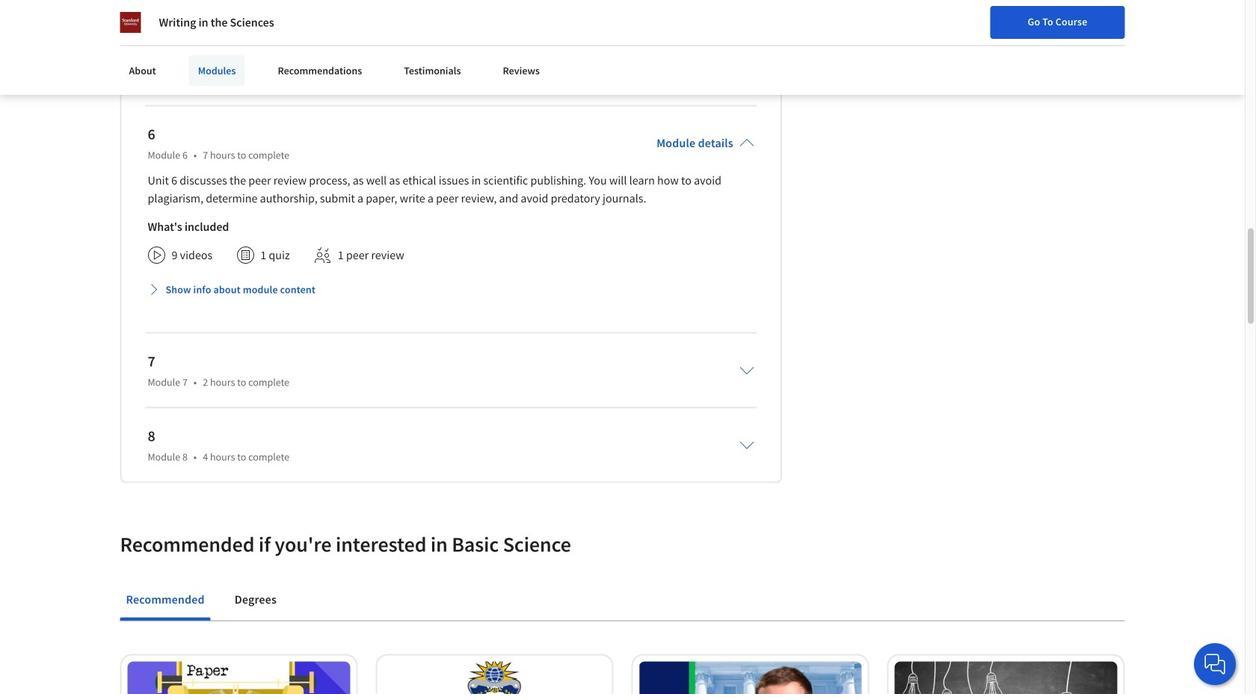 Task type: describe. For each thing, give the bounding box(es) containing it.
recommendation tabs tab list
[[120, 582, 1125, 621]]

coursera image
[[120, 12, 215, 36]]

stanford university image
[[120, 12, 141, 33]]



Task type: vqa. For each thing, say whether or not it's contained in the screenshot.
Coursera image on the top left of the page
yes



